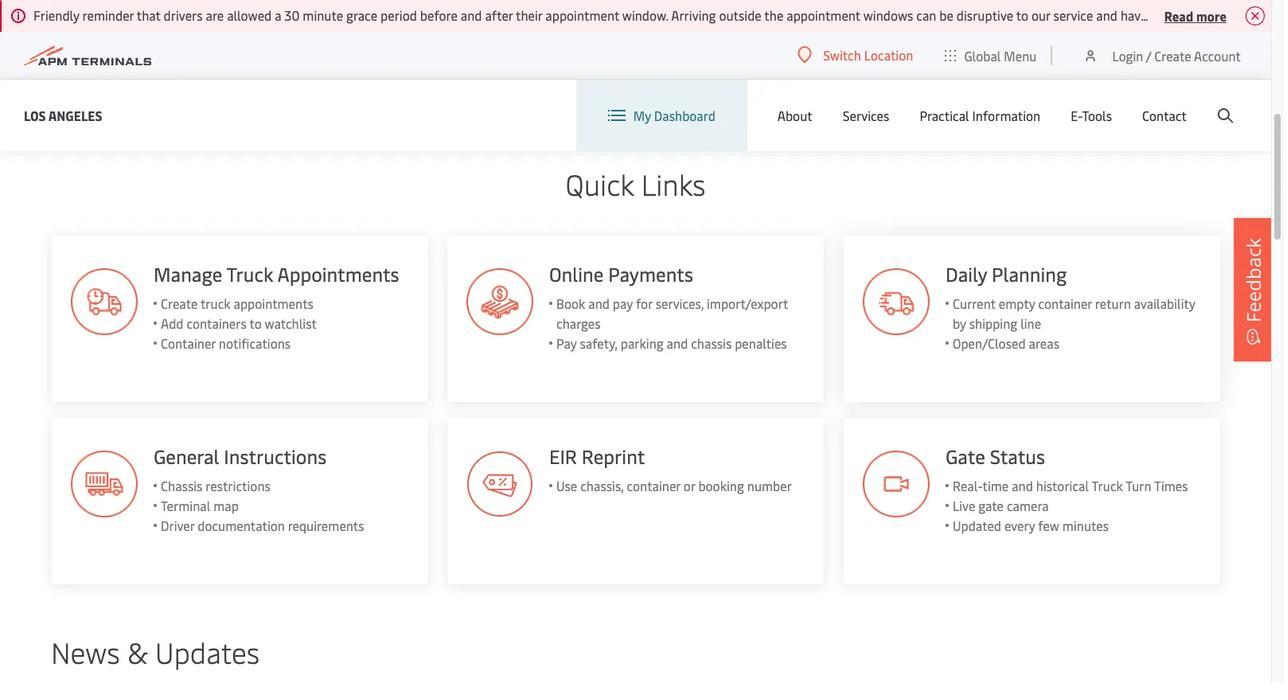 Task type: locate. For each thing, give the bounding box(es) containing it.
1 horizontal spatial to
[[1016, 6, 1029, 24]]

0 vertical spatial truck
[[226, 261, 273, 287]]

before
[[420, 6, 458, 24]]

windows
[[864, 6, 914, 24]]

use
[[557, 477, 577, 494]]

general
[[153, 443, 219, 469]]

dashboard
[[654, 107, 716, 124]]

and inside gate status real-time and historical truck turn times live gate camera updated every few minutes
[[1012, 477, 1033, 494]]

service
[[1054, 6, 1093, 24]]

empty
[[999, 295, 1035, 312]]

close alert image
[[1246, 6, 1265, 25]]

minute
[[303, 6, 343, 24]]

container
[[160, 334, 215, 352]]

orange club loyalty program - 56 image
[[863, 268, 930, 335]]

1 appointment from the left
[[546, 6, 619, 24]]

0 vertical spatial create
[[1155, 47, 1192, 64]]

updated
[[953, 517, 1002, 534]]

login
[[1113, 47, 1144, 64]]

shipping
[[969, 314, 1018, 332]]

location
[[864, 46, 914, 64]]

pay
[[557, 334, 577, 352]]

container inside the eir reprint use chassis, container or booking number
[[627, 477, 681, 494]]

e-tools
[[1071, 107, 1112, 124]]

0 vertical spatial container
[[1039, 295, 1092, 312]]

1 vertical spatial create
[[160, 295, 197, 312]]

gate
[[946, 443, 985, 469]]

gate cam image
[[863, 451, 930, 518]]

our
[[1032, 6, 1051, 24]]

create
[[1155, 47, 1192, 64], [160, 295, 197, 312]]

appointment
[[546, 6, 619, 24], [787, 6, 861, 24]]

0 horizontal spatial appointment
[[546, 6, 619, 24]]

container
[[1039, 295, 1092, 312], [627, 477, 681, 494]]

to left our
[[1016, 6, 1029, 24]]

grace
[[346, 6, 378, 24]]

practical
[[920, 107, 970, 124]]

container up line
[[1039, 295, 1092, 312]]

0 vertical spatial to
[[1016, 6, 1029, 24]]

areas
[[1029, 334, 1060, 352]]

0 horizontal spatial container
[[627, 477, 681, 494]]

1 horizontal spatial container
[[1039, 295, 1092, 312]]

0 horizontal spatial create
[[160, 295, 197, 312]]

impacts
[[1203, 6, 1248, 24]]

to up notifications
[[249, 314, 261, 332]]

appointment right their
[[546, 6, 619, 24]]

friendly
[[33, 6, 79, 24]]

container inside daily planning current empty container return availability by shipping line open/closed areas
[[1039, 295, 1092, 312]]

services
[[843, 107, 890, 124]]

terminal
[[160, 497, 210, 514]]

global menu
[[964, 47, 1037, 64]]

create up add at top left
[[160, 295, 197, 312]]

truck left turn on the bottom of page
[[1092, 477, 1123, 494]]

planning
[[992, 261, 1067, 287]]

appointment up "switch"
[[787, 6, 861, 24]]

booking
[[699, 477, 744, 494]]

online
[[549, 261, 604, 287]]

contact
[[1143, 107, 1187, 124]]

be
[[940, 6, 954, 24]]

login / create account link
[[1083, 32, 1241, 79]]

and up camera
[[1012, 477, 1033, 494]]

dri
[[1268, 6, 1283, 24]]

1 horizontal spatial create
[[1155, 47, 1192, 64]]

1 vertical spatial container
[[627, 477, 681, 494]]

links
[[641, 164, 706, 203]]

truck up appointments
[[226, 261, 273, 287]]

return
[[1095, 295, 1131, 312]]

read more button
[[1165, 6, 1227, 25]]

quick links
[[566, 164, 706, 203]]

0 horizontal spatial to
[[249, 314, 261, 332]]

drivers
[[164, 6, 203, 24]]

los angeles
[[24, 106, 102, 124]]

eir
[[549, 443, 577, 469]]

create right / on the right
[[1155, 47, 1192, 64]]

eir reprint use chassis, container or booking number
[[549, 443, 792, 494]]

container left 'or'
[[627, 477, 681, 494]]

add
[[160, 314, 183, 332]]

truck
[[226, 261, 273, 287], [1092, 477, 1123, 494]]

historical
[[1036, 477, 1089, 494]]

1 horizontal spatial appointment
[[787, 6, 861, 24]]

disruptive
[[957, 6, 1014, 24]]

feedback
[[1240, 238, 1267, 322]]

that
[[137, 6, 161, 24]]

&
[[127, 632, 148, 671]]

penalties
[[735, 334, 787, 352]]

or
[[684, 477, 695, 494]]

1 horizontal spatial truck
[[1092, 477, 1123, 494]]

period
[[381, 6, 417, 24]]

manage truck appointments create truck appointments add containers to watchlist container notifications
[[153, 261, 399, 352]]

daily
[[946, 261, 987, 287]]

after
[[485, 6, 513, 24]]

switch
[[823, 46, 861, 64]]

tariffs - 131 image
[[467, 268, 533, 335]]

truck
[[200, 295, 230, 312]]

1 vertical spatial to
[[249, 314, 261, 332]]

negative
[[1151, 6, 1199, 24]]

0 horizontal spatial truck
[[226, 261, 273, 287]]

appointments
[[277, 261, 399, 287]]

time
[[983, 477, 1009, 494]]

chassis
[[160, 477, 202, 494]]

1 vertical spatial truck
[[1092, 477, 1123, 494]]

reminder
[[82, 6, 134, 24]]

appointments
[[233, 295, 313, 312]]



Task type: vqa. For each thing, say whether or not it's contained in the screenshot.


Task type: describe. For each thing, give the bounding box(es) containing it.
outside
[[719, 6, 762, 24]]

truck inside 'manage truck appointments create truck appointments add containers to watchlist container notifications'
[[226, 261, 273, 287]]

turn
[[1126, 477, 1152, 494]]

switch location
[[823, 46, 914, 64]]

allowed
[[227, 6, 272, 24]]

services,
[[656, 295, 704, 312]]

general instructions chassis restrictions terminal map driver documentation requirements
[[153, 443, 364, 534]]

and left pay
[[589, 295, 610, 312]]

few
[[1038, 517, 1060, 534]]

news & updates
[[51, 632, 260, 671]]

2 appointment from the left
[[787, 6, 861, 24]]

notifications
[[218, 334, 290, 352]]

availability
[[1134, 295, 1196, 312]]

apmt icon 135 image
[[467, 451, 533, 518]]

and left the 'after'
[[461, 6, 482, 24]]

for
[[636, 295, 653, 312]]

to inside 'manage truck appointments create truck appointments add containers to watchlist container notifications'
[[249, 314, 261, 332]]

can
[[917, 6, 937, 24]]

my dashboard button
[[608, 80, 716, 151]]

pay
[[613, 295, 633, 312]]

contact button
[[1143, 80, 1187, 151]]

window.
[[622, 6, 669, 24]]

tools
[[1082, 107, 1112, 124]]

30
[[285, 6, 300, 24]]

e-tools button
[[1071, 80, 1112, 151]]

requirements
[[287, 517, 364, 534]]

container for planning
[[1039, 295, 1092, 312]]

import/export
[[707, 295, 788, 312]]

documentation
[[197, 517, 284, 534]]

charges
[[557, 314, 601, 332]]

read
[[1165, 7, 1194, 24]]

number
[[747, 477, 792, 494]]

e-
[[1071, 107, 1082, 124]]

los
[[24, 106, 46, 124]]

every
[[1005, 517, 1035, 534]]

manage
[[153, 261, 222, 287]]

chassis,
[[581, 477, 624, 494]]

read more
[[1165, 7, 1227, 24]]

practical information button
[[920, 80, 1041, 151]]

my dashboard
[[634, 107, 716, 124]]

the
[[765, 6, 784, 24]]

a
[[275, 6, 281, 24]]

angeles
[[48, 106, 102, 124]]

manager truck appointments - 53 image
[[70, 268, 137, 335]]

more
[[1197, 7, 1227, 24]]

create inside 'manage truck appointments create truck appointments add containers to watchlist container notifications'
[[160, 295, 197, 312]]

and left have
[[1097, 6, 1118, 24]]

watchlist
[[264, 314, 316, 332]]

gate
[[979, 497, 1004, 514]]

book
[[557, 295, 585, 312]]

my
[[634, 107, 651, 124]]

/
[[1146, 47, 1152, 64]]

their
[[516, 6, 543, 24]]

restrictions
[[205, 477, 270, 494]]

daily planning current empty container return availability by shipping line open/closed areas
[[946, 261, 1196, 352]]

truck inside gate status real-time and historical truck turn times live gate camera updated every few minutes
[[1092, 477, 1123, 494]]

services button
[[843, 80, 890, 151]]

about button
[[778, 80, 813, 151]]

online payments book and pay for services, import/export charges pay safety, parking and chassis penalties
[[549, 261, 788, 352]]

have
[[1121, 6, 1148, 24]]

friendly reminder that drivers are allowed a 30 minute grace period before and after their appointment window. arriving outside the appointment windows can be disruptive to our service and have negative impacts on dri
[[33, 6, 1283, 24]]

on
[[1251, 6, 1265, 24]]

payments
[[608, 261, 693, 287]]

about
[[778, 107, 813, 124]]

practical information
[[920, 107, 1041, 124]]

open/closed
[[953, 334, 1026, 352]]

chassis
[[691, 334, 732, 352]]

information
[[973, 107, 1041, 124]]

by
[[953, 314, 966, 332]]

status
[[990, 443, 1045, 469]]

account
[[1194, 47, 1241, 64]]

live
[[953, 497, 976, 514]]

times
[[1154, 477, 1188, 494]]

login / create account
[[1113, 47, 1241, 64]]

news
[[51, 632, 120, 671]]

real-
[[953, 477, 983, 494]]

la secondary image
[[266, 0, 545, 80]]

feedback button
[[1234, 218, 1274, 361]]

line
[[1021, 314, 1042, 332]]

global menu button
[[929, 31, 1053, 79]]

and left chassis at the right of page
[[667, 334, 688, 352]]

quick
[[566, 164, 634, 203]]

menu
[[1004, 47, 1037, 64]]

current
[[953, 295, 996, 312]]

are
[[206, 6, 224, 24]]

driver information - 58 image
[[70, 451, 137, 518]]

container for reprint
[[627, 477, 681, 494]]

global
[[964, 47, 1001, 64]]



